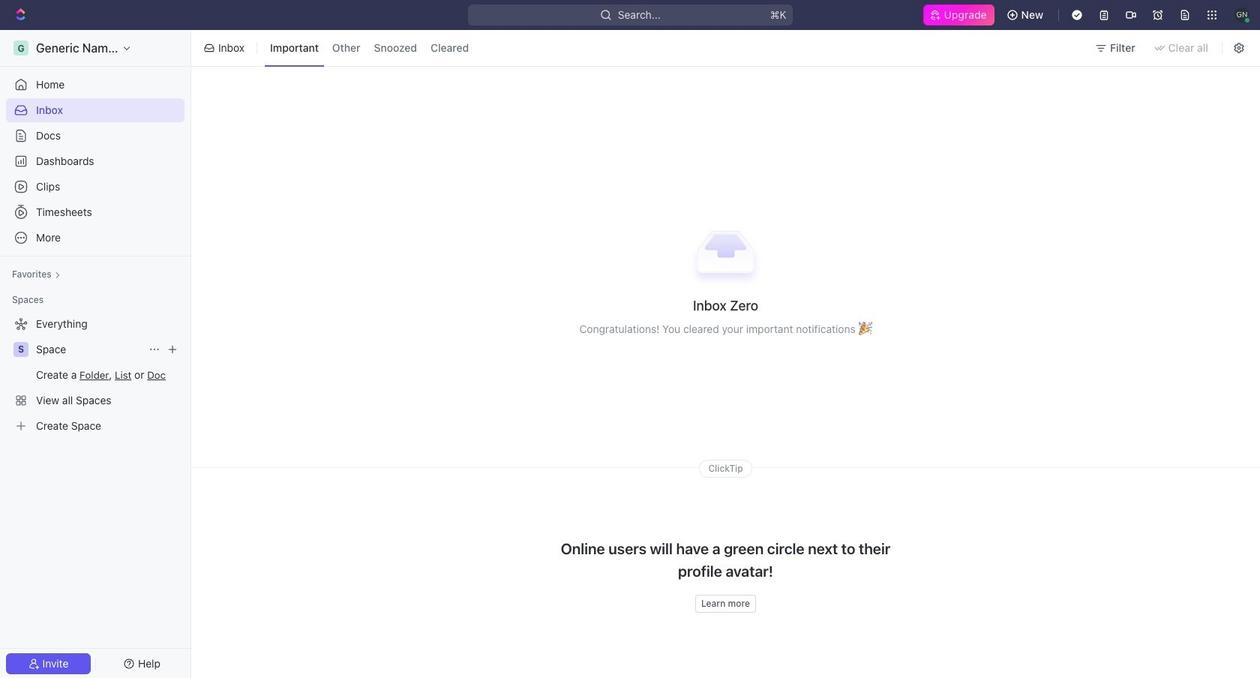 Task type: locate. For each thing, give the bounding box(es) containing it.
tree inside sidebar navigation
[[6, 312, 185, 438]]

space, , element
[[14, 342, 29, 357]]

sidebar navigation
[[0, 30, 194, 678]]

tab list
[[262, 27, 477, 69]]

tree
[[6, 312, 185, 438]]



Task type: describe. For each thing, give the bounding box(es) containing it.
generic name's workspace, , element
[[14, 41, 29, 56]]



Task type: vqa. For each thing, say whether or not it's contained in the screenshot.
the bottommost docs
no



